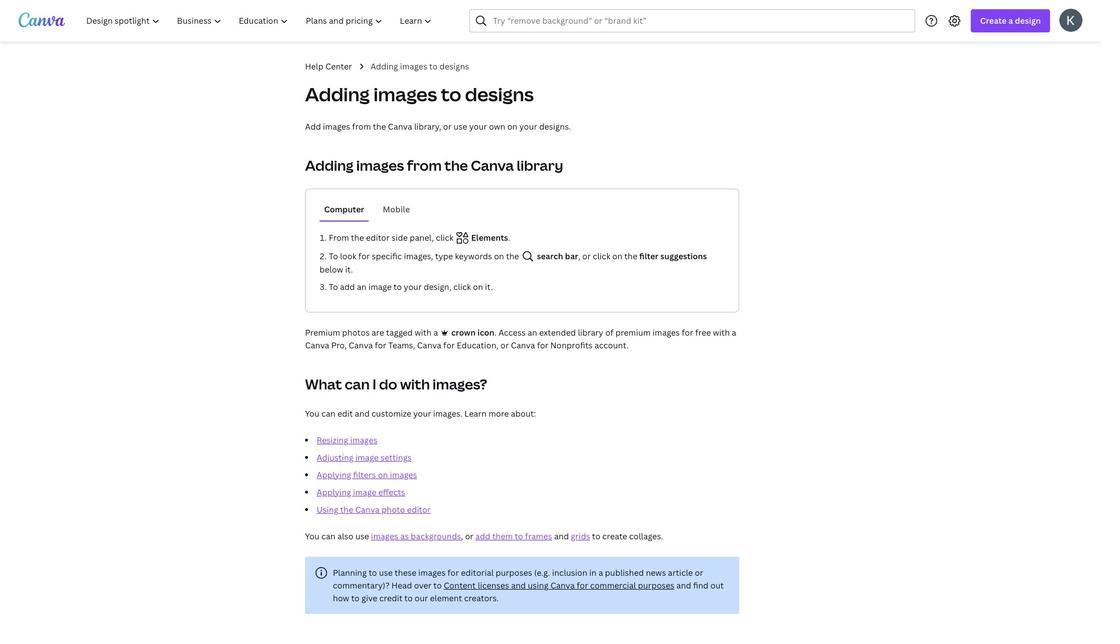 Task type: describe. For each thing, give the bounding box(es) containing it.
your left own
[[469, 121, 487, 132]]

backgrounds
[[411, 531, 461, 542]]

canva down own
[[471, 156, 514, 175]]

2 vertical spatial adding
[[305, 156, 354, 175]]

on right own
[[508, 121, 518, 132]]

top level navigation element
[[79, 9, 442, 32]]

0 vertical spatial library
[[517, 156, 563, 175]]

these
[[395, 568, 417, 579]]

as
[[400, 531, 409, 542]]

add them to frames link
[[476, 531, 552, 542]]

credit
[[379, 593, 403, 604]]

access
[[499, 327, 526, 338]]

images inside . access an extended library of premium images for free with a canva pro, canva for teams, canva for education, or canva for nonprofits account.
[[653, 327, 680, 338]]

out
[[711, 580, 724, 591]]

computer
[[324, 204, 364, 215]]

library,
[[414, 121, 441, 132]]

applying for applying filters on images
[[317, 470, 351, 481]]

from for adding
[[407, 156, 442, 175]]

for down extended
[[537, 340, 549, 351]]

article
[[668, 568, 693, 579]]

education,
[[457, 340, 499, 351]]

. for .
[[508, 232, 510, 243]]

0 vertical spatial editor
[[366, 232, 390, 243]]

2 vertical spatial click
[[454, 281, 471, 292]]

images as backgrounds link
[[371, 531, 461, 542]]

a inside . access an extended library of premium images for free with a canva pro, canva for teams, canva for education, or canva for nonprofits account.
[[732, 327, 737, 338]]

search
[[537, 251, 563, 262]]

photos
[[342, 327, 370, 338]]

0 vertical spatial click
[[436, 232, 454, 243]]

using the canva photo editor
[[317, 504, 431, 515]]

or inside search bar , or click on the filter suggestions below it.
[[583, 251, 591, 262]]

Try "remove background" or "brand kit" search field
[[493, 10, 908, 32]]

for down inclusion
[[577, 580, 588, 591]]

head
[[392, 580, 412, 591]]

creators.
[[464, 593, 499, 604]]

center
[[326, 61, 352, 72]]

search bar , or click on the filter suggestions below it.
[[320, 251, 707, 275]]

your left designs.
[[520, 121, 537, 132]]

collages.
[[629, 531, 663, 542]]

grids link
[[571, 531, 590, 542]]

your left images.
[[413, 408, 431, 419]]

0 vertical spatial adding images to designs
[[371, 61, 469, 72]]

or left them
[[465, 531, 474, 542]]

from the editor side panel, click
[[329, 232, 456, 243]]

own
[[489, 121, 506, 132]]

create a design
[[981, 15, 1041, 26]]

your left design, on the top left of page
[[404, 281, 422, 292]]

filter
[[640, 251, 659, 262]]

learn
[[465, 408, 487, 419]]

images?
[[433, 375, 488, 394]]

the left library,
[[373, 121, 386, 132]]

canva left library,
[[388, 121, 412, 132]]

click inside search bar , or click on the filter suggestions below it.
[[593, 251, 611, 262]]

use inside "planning to use these images for editorial purposes (e.g. inclusion in a published news article or commentary)? head over to"
[[379, 568, 393, 579]]

look
[[340, 251, 357, 262]]

commercial
[[590, 580, 636, 591]]

news
[[646, 568, 666, 579]]

purposes for commercial
[[638, 580, 675, 591]]

. for . access an extended library of premium images for free with a canva pro, canva for teams, canva for education, or canva for nonprofits account.
[[495, 327, 497, 338]]

0 vertical spatial image
[[369, 281, 392, 292]]

using
[[317, 504, 338, 515]]

nonprofits
[[551, 340, 593, 351]]

planning
[[333, 568, 367, 579]]

to for to add an image to your design, click on it.
[[329, 281, 338, 292]]

side
[[392, 232, 408, 243]]

and left grids link
[[554, 531, 569, 542]]

1 vertical spatial designs
[[465, 82, 534, 107]]

on down keywords
[[473, 281, 483, 292]]

mobile button
[[378, 199, 415, 221]]

canva right teams,
[[417, 340, 442, 351]]

1 vertical spatial adding images to designs
[[305, 82, 534, 107]]

panel,
[[410, 232, 434, 243]]

add
[[305, 121, 321, 132]]

filters
[[353, 470, 376, 481]]

bar
[[565, 251, 579, 262]]

and inside and find out how to give credit to our element creators.
[[677, 580, 691, 591]]

or inside "planning to use these images for editorial purposes (e.g. inclusion in a published news article or commentary)? head over to"
[[695, 568, 704, 579]]

1 vertical spatial adding
[[305, 82, 370, 107]]

canva down access
[[511, 340, 535, 351]]

published
[[605, 568, 644, 579]]

adjusting image settings
[[317, 452, 412, 463]]

adding images to designs link
[[371, 60, 469, 73]]

frames
[[525, 531, 552, 542]]

content
[[444, 580, 476, 591]]

(e.g.
[[534, 568, 550, 579]]

also
[[338, 531, 354, 542]]

applying filters on images link
[[317, 470, 417, 481]]

editorial
[[461, 568, 494, 579]]

can for also
[[322, 531, 336, 542]]

images inside "planning to use these images for editorial purposes (e.g. inclusion in a published news article or commentary)? head over to"
[[418, 568, 446, 579]]

elements
[[470, 232, 508, 243]]

images.
[[433, 408, 463, 419]]

create
[[981, 15, 1007, 26]]

help center link
[[305, 60, 352, 73]]

adjusting
[[317, 452, 354, 463]]

with inside . access an extended library of premium images for free with a canva pro, canva for teams, canva for education, or canva for nonprofits account.
[[713, 327, 730, 338]]

with for a
[[415, 327, 432, 338]]

or right library,
[[443, 121, 452, 132]]

canva down applying image effects
[[355, 504, 380, 515]]

extended
[[539, 327, 576, 338]]

specific
[[372, 251, 402, 262]]

for inside "planning to use these images for editorial purposes (e.g. inclusion in a published news article or commentary)? head over to"
[[448, 568, 459, 579]]

canva down premium
[[305, 340, 329, 351]]

keywords
[[455, 251, 492, 262]]

them
[[493, 531, 513, 542]]

free
[[696, 327, 711, 338]]

create
[[603, 531, 627, 542]]

. access an extended library of premium images for free with a canva pro, canva for teams, canva for education, or canva for nonprofits account.
[[305, 327, 737, 351]]

planning to use these images for editorial purposes (e.g. inclusion in a published news article or commentary)? head over to
[[333, 568, 704, 591]]

on down 'elements' at the left
[[494, 251, 504, 262]]

on right filters
[[378, 470, 388, 481]]

add images from the canva library, or use your own on your designs.
[[305, 121, 571, 132]]

grids
[[571, 531, 590, 542]]

what can i do with images?
[[305, 375, 488, 394]]

effects
[[378, 487, 405, 498]]

image for settings
[[356, 452, 379, 463]]

resizing images link
[[317, 435, 378, 446]]

on inside search bar , or click on the filter suggestions below it.
[[613, 251, 623, 262]]

give
[[362, 593, 377, 604]]

content licenses and using canva for commercial purposes link
[[444, 580, 675, 591]]

and right 'edit'
[[355, 408, 370, 419]]

canva down inclusion
[[551, 580, 575, 591]]

over
[[414, 580, 432, 591]]

purposes for editorial
[[496, 568, 532, 579]]

can for edit
[[322, 408, 336, 419]]

edit
[[338, 408, 353, 419]]

more
[[489, 408, 509, 419]]



Task type: vqa. For each thing, say whether or not it's contained in the screenshot.
"text box"
no



Task type: locate. For each thing, give the bounding box(es) containing it.
a right free
[[732, 327, 737, 338]]

teams,
[[388, 340, 415, 351]]

2 vertical spatial can
[[322, 531, 336, 542]]

0 vertical spatial .
[[508, 232, 510, 243]]

icon
[[478, 327, 495, 338]]

premium
[[305, 327, 340, 338]]

library left of
[[578, 327, 604, 338]]

or up find
[[695, 568, 704, 579]]

are
[[372, 327, 384, 338]]

1 vertical spatial applying
[[317, 487, 351, 498]]

or right the bar
[[583, 251, 591, 262]]

. left access
[[495, 327, 497, 338]]

1 to from the top
[[329, 251, 338, 262]]

1 vertical spatial .
[[495, 327, 497, 338]]

1 horizontal spatial editor
[[407, 504, 431, 515]]

you
[[305, 408, 320, 419], [305, 531, 320, 542]]

account.
[[595, 340, 629, 351]]

0 horizontal spatial add
[[340, 281, 355, 292]]

the left filter
[[625, 251, 638, 262]]

purposes up and find out how to give credit to our element creators.
[[496, 568, 532, 579]]

using the canva photo editor link
[[317, 504, 431, 515]]

for up content
[[448, 568, 459, 579]]

can left 'edit'
[[322, 408, 336, 419]]

.
[[508, 232, 510, 243], [495, 327, 497, 338]]

0 horizontal spatial from
[[352, 121, 371, 132]]

1 vertical spatial image
[[356, 452, 379, 463]]

and find out how to give credit to our element creators.
[[333, 580, 724, 604]]

1 vertical spatial ,
[[461, 531, 463, 542]]

2 applying from the top
[[317, 487, 351, 498]]

mobile
[[383, 204, 410, 215]]

, inside search bar , or click on the filter suggestions below it.
[[579, 251, 581, 262]]

the right using
[[340, 504, 353, 515]]

tagged
[[386, 327, 413, 338]]

to down below
[[329, 281, 338, 292]]

it. down look
[[345, 264, 353, 275]]

0 vertical spatial designs
[[440, 61, 469, 72]]

0 horizontal spatial use
[[356, 531, 369, 542]]

the down add images from the canva library, or use your own on your designs.
[[445, 156, 468, 175]]

for left free
[[682, 327, 694, 338]]

with right tagged
[[415, 327, 432, 338]]

click
[[436, 232, 454, 243], [593, 251, 611, 262], [454, 281, 471, 292]]

customize
[[372, 408, 412, 419]]

content licenses and using canva for commercial purposes
[[444, 580, 675, 591]]

for down crown
[[444, 340, 455, 351]]

how
[[333, 593, 349, 604]]

or down access
[[501, 340, 509, 351]]

for down are
[[375, 340, 386, 351]]

1 horizontal spatial it.
[[485, 281, 493, 292]]

1 vertical spatial you
[[305, 531, 320, 542]]

0 vertical spatial ,
[[579, 251, 581, 262]]

licenses
[[478, 580, 509, 591]]

i
[[373, 375, 376, 394]]

image up the applying filters on images link at the bottom of the page
[[356, 452, 379, 463]]

2 to from the top
[[329, 281, 338, 292]]

1 horizontal spatial an
[[528, 327, 537, 338]]

2 you from the top
[[305, 531, 320, 542]]

from for add
[[352, 121, 371, 132]]

on
[[508, 121, 518, 132], [494, 251, 504, 262], [613, 251, 623, 262], [473, 281, 483, 292], [378, 470, 388, 481]]

a left design
[[1009, 15, 1013, 26]]

resizing images
[[317, 435, 378, 446]]

0 horizontal spatial ,
[[461, 531, 463, 542]]

with right do
[[400, 375, 430, 394]]

can left "also"
[[322, 531, 336, 542]]

click up type
[[436, 232, 454, 243]]

click right design, on the top left of page
[[454, 281, 471, 292]]

do
[[379, 375, 397, 394]]

and left using
[[511, 580, 526, 591]]

. inside . access an extended library of premium images for free with a canva pro, canva for teams, canva for education, or canva for nonprofits account.
[[495, 327, 497, 338]]

adjusting image settings link
[[317, 452, 412, 463]]

a inside the create a design dropdown button
[[1009, 15, 1013, 26]]

from
[[329, 232, 349, 243]]

add down below
[[340, 281, 355, 292]]

an for access
[[528, 327, 537, 338]]

0 horizontal spatial an
[[357, 281, 367, 292]]

1 vertical spatial purposes
[[638, 580, 675, 591]]

2 vertical spatial image
[[353, 487, 376, 498]]

images,
[[404, 251, 433, 262]]

adding down add at top
[[305, 156, 354, 175]]

editor right 'photo'
[[407, 504, 431, 515]]

can for i
[[345, 375, 370, 394]]

0 horizontal spatial .
[[495, 327, 497, 338]]

0 horizontal spatial editor
[[366, 232, 390, 243]]

1 horizontal spatial ,
[[579, 251, 581, 262]]

and down the article
[[677, 580, 691, 591]]

it.
[[345, 264, 353, 275], [485, 281, 493, 292]]

image
[[369, 281, 392, 292], [356, 452, 379, 463], [353, 487, 376, 498]]

to
[[329, 251, 338, 262], [329, 281, 338, 292]]

an right access
[[528, 327, 537, 338]]

adding
[[371, 61, 398, 72], [305, 82, 370, 107], [305, 156, 354, 175]]

0 vertical spatial use
[[454, 121, 467, 132]]

you down using
[[305, 531, 320, 542]]

1 vertical spatial library
[[578, 327, 604, 338]]

1 horizontal spatial add
[[476, 531, 491, 542]]

add
[[340, 281, 355, 292], [476, 531, 491, 542]]

1 vertical spatial an
[[528, 327, 537, 338]]

applying for applying image effects
[[317, 487, 351, 498]]

crown icon
[[449, 327, 495, 338]]

a inside "planning to use these images for editorial purposes (e.g. inclusion in a published news article or commentary)? head over to"
[[599, 568, 603, 579]]

can left the i
[[345, 375, 370, 394]]

help center
[[305, 61, 352, 72]]

library inside . access an extended library of premium images for free with a canva pro, canva for teams, canva for education, or canva for nonprofits account.
[[578, 327, 604, 338]]

use left these
[[379, 568, 393, 579]]

1 vertical spatial add
[[476, 531, 491, 542]]

applying up using
[[317, 487, 351, 498]]

the right 'from'
[[351, 232, 364, 243]]

editor
[[366, 232, 390, 243], [407, 504, 431, 515]]

pro,
[[331, 340, 347, 351]]

0 vertical spatial you
[[305, 408, 320, 419]]

to up below
[[329, 251, 338, 262]]

from down library,
[[407, 156, 442, 175]]

premium
[[616, 327, 651, 338]]

image down specific
[[369, 281, 392, 292]]

images
[[400, 61, 427, 72], [374, 82, 437, 107], [323, 121, 350, 132], [357, 156, 404, 175], [653, 327, 680, 338], [350, 435, 378, 446], [390, 470, 417, 481], [371, 531, 398, 542], [418, 568, 446, 579]]

purposes inside "planning to use these images for editorial purposes (e.g. inclusion in a published news article or commentary)? head over to"
[[496, 568, 532, 579]]

0 vertical spatial applying
[[317, 470, 351, 481]]

0 vertical spatial it.
[[345, 264, 353, 275]]

for
[[359, 251, 370, 262], [682, 327, 694, 338], [375, 340, 386, 351], [444, 340, 455, 351], [537, 340, 549, 351], [448, 568, 459, 579], [577, 580, 588, 591]]

1 vertical spatial click
[[593, 251, 611, 262]]

about:
[[511, 408, 536, 419]]

to add an image to your design, click on it.
[[329, 281, 493, 292]]

resizing
[[317, 435, 348, 446]]

0 vertical spatial an
[[357, 281, 367, 292]]

image down filters
[[353, 487, 376, 498]]

0 horizontal spatial purposes
[[496, 568, 532, 579]]

1 horizontal spatial .
[[508, 232, 510, 243]]

you can edit and customize your images. learn more about:
[[305, 408, 536, 419]]

our
[[415, 593, 428, 604]]

1 vertical spatial can
[[322, 408, 336, 419]]

settings
[[381, 452, 412, 463]]

image for effects
[[353, 487, 376, 498]]

0 vertical spatial add
[[340, 281, 355, 292]]

0 vertical spatial from
[[352, 121, 371, 132]]

1 applying from the top
[[317, 470, 351, 481]]

element
[[430, 593, 462, 604]]

applying down adjusting
[[317, 470, 351, 481]]

an inside . access an extended library of premium images for free with a canva pro, canva for teams, canva for education, or canva for nonprofits account.
[[528, 327, 537, 338]]

canva
[[388, 121, 412, 132], [471, 156, 514, 175], [305, 340, 329, 351], [349, 340, 373, 351], [417, 340, 442, 351], [511, 340, 535, 351], [355, 504, 380, 515], [551, 580, 575, 591]]

adding right center
[[371, 61, 398, 72]]

2 horizontal spatial use
[[454, 121, 467, 132]]

1 vertical spatial from
[[407, 156, 442, 175]]

adding down center
[[305, 82, 370, 107]]

it. down search bar , or click on the filter suggestions below it.
[[485, 281, 493, 292]]

0 horizontal spatial library
[[517, 156, 563, 175]]

from right add at top
[[352, 121, 371, 132]]

1 vertical spatial to
[[329, 281, 338, 292]]

an
[[357, 281, 367, 292], [528, 327, 537, 338]]

canva down photos
[[349, 340, 373, 351]]

1 vertical spatial it.
[[485, 281, 493, 292]]

help
[[305, 61, 324, 72]]

can
[[345, 375, 370, 394], [322, 408, 336, 419], [322, 531, 336, 542]]

suggestions
[[661, 251, 707, 262]]

1 horizontal spatial library
[[578, 327, 604, 338]]

the
[[373, 121, 386, 132], [445, 156, 468, 175], [351, 232, 364, 243], [506, 251, 519, 262], [625, 251, 638, 262], [340, 504, 353, 515]]

0 vertical spatial purposes
[[496, 568, 532, 579]]

1 horizontal spatial purposes
[[638, 580, 675, 591]]

an for add
[[357, 281, 367, 292]]

for right look
[[359, 251, 370, 262]]

0 vertical spatial can
[[345, 375, 370, 394]]

an up photos
[[357, 281, 367, 292]]

applying image effects
[[317, 487, 405, 498]]

purposes
[[496, 568, 532, 579], [638, 580, 675, 591]]

1 horizontal spatial from
[[407, 156, 442, 175]]

or
[[443, 121, 452, 132], [583, 251, 591, 262], [501, 340, 509, 351], [465, 531, 474, 542], [695, 568, 704, 579]]

design
[[1015, 15, 1041, 26]]

to for to look for specific images, type keywords on the
[[329, 251, 338, 262]]

find
[[693, 580, 709, 591]]

with right free
[[713, 327, 730, 338]]

, up editorial
[[461, 531, 463, 542]]

you for you can edit and customize your images. learn more about:
[[305, 408, 320, 419]]

1 you from the top
[[305, 408, 320, 419]]

the down 'elements' at the left
[[506, 251, 519, 262]]

you can also use images as backgrounds , or add them to frames and grids to create collages.
[[305, 531, 663, 542]]

applying
[[317, 470, 351, 481], [317, 487, 351, 498]]

a left crown
[[434, 327, 438, 338]]

with for images?
[[400, 375, 430, 394]]

2 vertical spatial use
[[379, 568, 393, 579]]

below
[[320, 264, 343, 275]]

in
[[590, 568, 597, 579]]

crown
[[451, 327, 476, 338]]

use right "also"
[[356, 531, 369, 542]]

click right the bar
[[593, 251, 611, 262]]

0 horizontal spatial it.
[[345, 264, 353, 275]]

using
[[528, 580, 549, 591]]

kendall parks image
[[1060, 8, 1083, 32]]

0 vertical spatial to
[[329, 251, 338, 262]]

applying image effects link
[[317, 487, 405, 498]]

add left them
[[476, 531, 491, 542]]

design,
[[424, 281, 452, 292]]

. up search bar , or click on the filter suggestions below it.
[[508, 232, 510, 243]]

or inside . access an extended library of premium images for free with a canva pro, canva for teams, canva for education, or canva for nonprofits account.
[[501, 340, 509, 351]]

library down designs.
[[517, 156, 563, 175]]

0 vertical spatial adding
[[371, 61, 398, 72]]

applying filters on images
[[317, 470, 417, 481]]

on left filter
[[613, 251, 623, 262]]

the inside search bar , or click on the filter suggestions below it.
[[625, 251, 638, 262]]

with
[[415, 327, 432, 338], [713, 327, 730, 338], [400, 375, 430, 394]]

you for you can also use images as backgrounds , or add them to frames and grids to create collages.
[[305, 531, 320, 542]]

a right in
[[599, 568, 603, 579]]

you down what
[[305, 408, 320, 419]]

1 vertical spatial use
[[356, 531, 369, 542]]

1 horizontal spatial use
[[379, 568, 393, 579]]

inclusion
[[552, 568, 588, 579]]

1 vertical spatial editor
[[407, 504, 431, 515]]

, right search
[[579, 251, 581, 262]]

adding images to designs
[[371, 61, 469, 72], [305, 82, 534, 107]]

editor up specific
[[366, 232, 390, 243]]

commentary)?
[[333, 580, 390, 591]]

purposes down "news"
[[638, 580, 675, 591]]

from
[[352, 121, 371, 132], [407, 156, 442, 175]]

use right library,
[[454, 121, 467, 132]]

it. inside search bar , or click on the filter suggestions below it.
[[345, 264, 353, 275]]

computer button
[[320, 199, 369, 221]]



